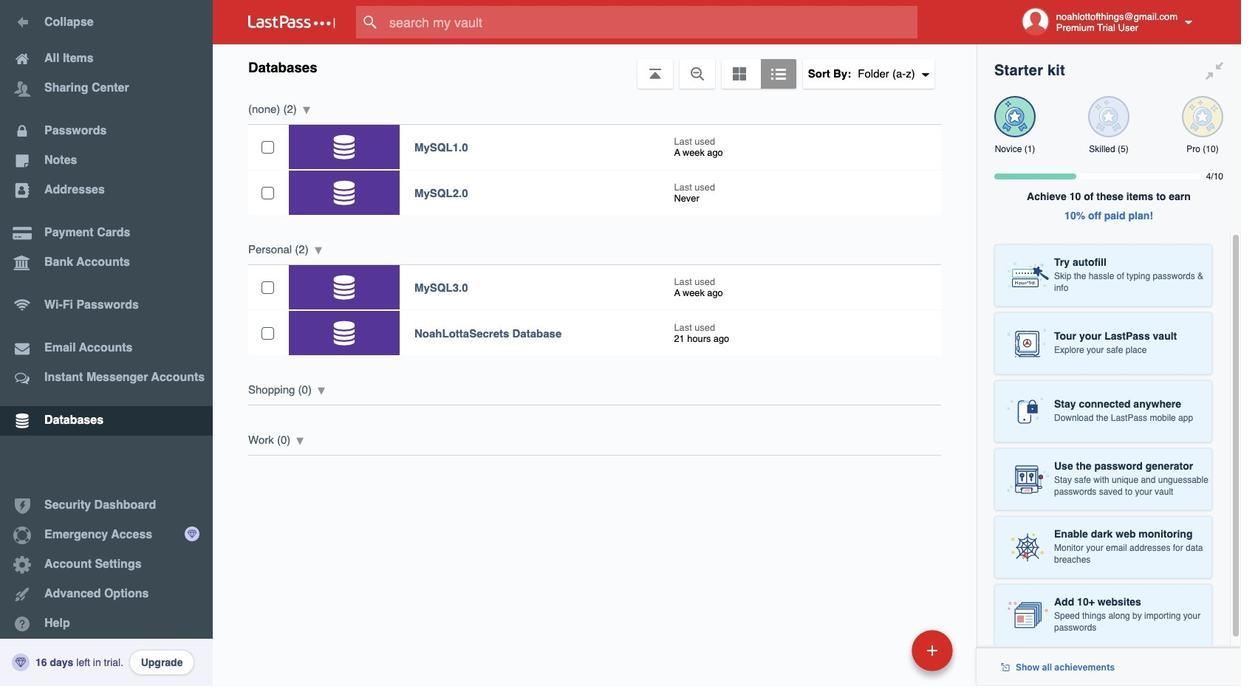 Task type: describe. For each thing, give the bounding box(es) containing it.
main navigation navigation
[[0, 0, 213, 686]]

new item navigation
[[810, 626, 962, 686]]

new item element
[[810, 630, 958, 672]]

vault options navigation
[[213, 44, 977, 89]]

search my vault text field
[[356, 6, 946, 38]]



Task type: locate. For each thing, give the bounding box(es) containing it.
Search search field
[[356, 6, 946, 38]]

lastpass image
[[248, 16, 335, 29]]



Task type: vqa. For each thing, say whether or not it's contained in the screenshot.
alert
no



